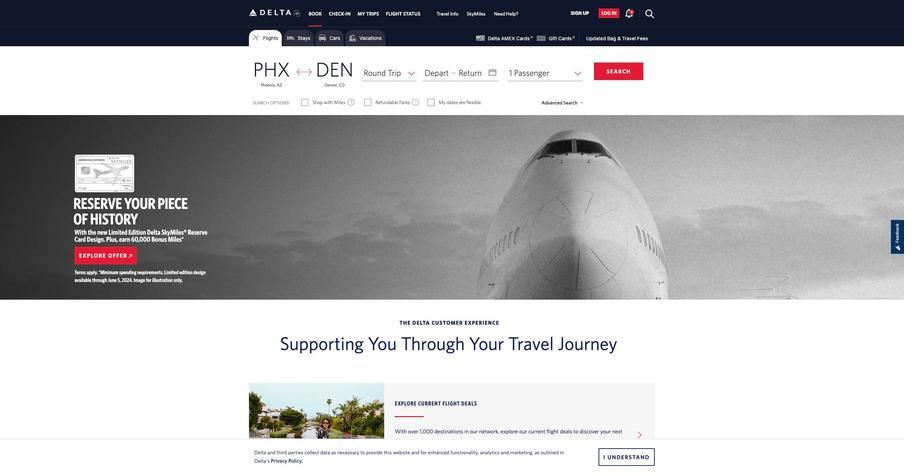 Task type: vqa. For each thing, say whether or not it's contained in the screenshot.
THE NEW LIMITED EDITION DELTA SKYMILES® RESERVE CARD image
yes



Task type: describe. For each thing, give the bounding box(es) containing it.
external link icon image
[[129, 255, 132, 258]]

the new limited edition delta skymiles® reserve card image
[[75, 155, 134, 192]]



Task type: locate. For each thing, give the bounding box(es) containing it.
delta air lines image
[[249, 2, 291, 24]]

None checkbox
[[428, 99, 434, 106]]

this link opens another site in a new window that may not follow the same accessibility policies as delta air lines. image
[[571, 34, 577, 41]]

None text field
[[423, 65, 498, 81]]

this link opens another site in a new window that may not follow the same accessibility policies as delta air lines. image
[[528, 34, 535, 41]]

None checkbox
[[302, 99, 308, 106], [365, 99, 371, 106], [302, 99, 308, 106], [365, 99, 371, 106]]

tab panel
[[0, 46, 904, 115]]

tab list
[[305, 0, 523, 27]]

None field
[[362, 65, 417, 81], [508, 65, 583, 81], [362, 65, 417, 81], [508, 65, 583, 81]]

skyteam image
[[294, 2, 301, 24]]



